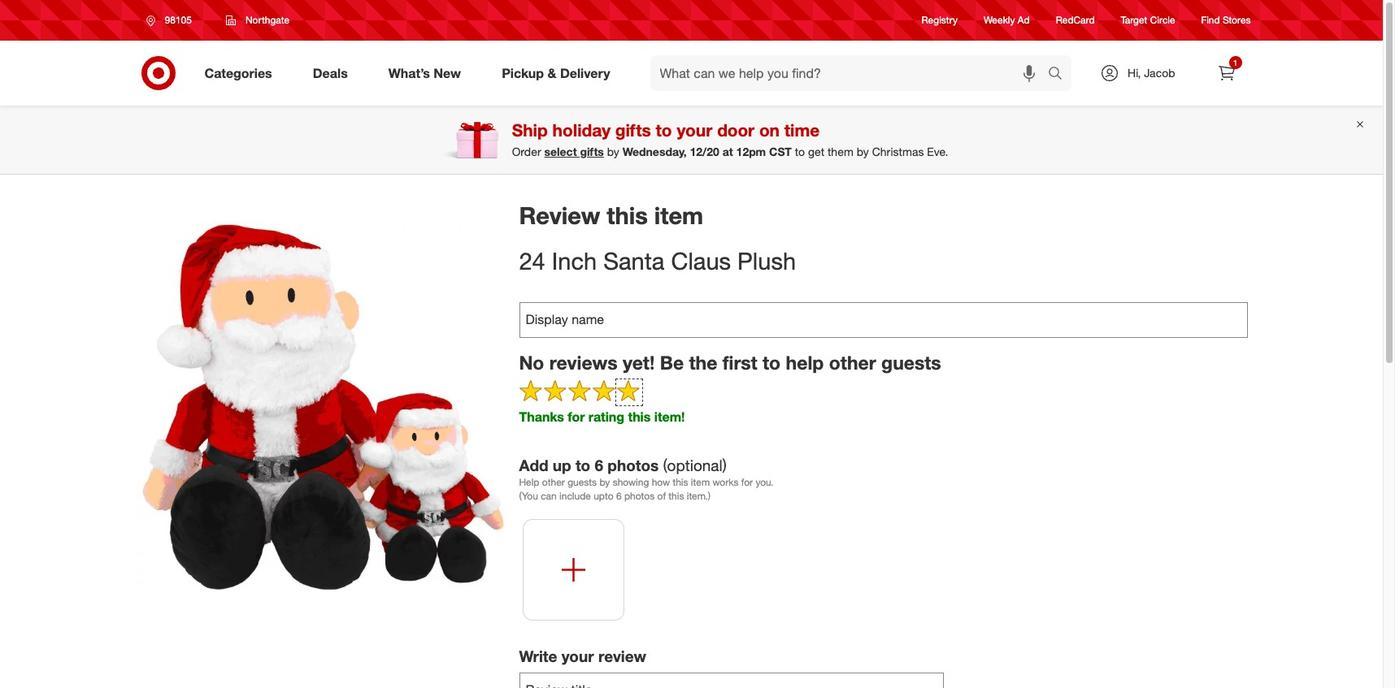 Task type: vqa. For each thing, say whether or not it's contained in the screenshot.
"SHOP" to the top
no



Task type: locate. For each thing, give the bounding box(es) containing it.
wednesday,
[[623, 145, 687, 159]]

6 up 'upto' on the bottom left of page
[[595, 456, 604, 475]]

can
[[541, 490, 557, 503]]

24
[[519, 247, 546, 276]]

this
[[607, 201, 648, 230], [628, 409, 651, 426], [673, 476, 688, 489], [669, 490, 684, 503]]

other right help
[[829, 351, 876, 374]]

gifts up wednesday,
[[616, 120, 651, 141]]

reviews
[[550, 351, 618, 374]]

0 vertical spatial photos
[[608, 456, 659, 475]]

your up 12/20
[[677, 120, 713, 141]]

by inside the add up to 6 photos (optional) help other guests by showing how this item works for you. (you can include upto 6 photos of this item.)
[[600, 476, 610, 489]]

24 inch santa claus plush
[[519, 247, 796, 276]]

by right them
[[857, 145, 869, 159]]

item up the item.)
[[691, 476, 710, 489]]

review
[[519, 201, 600, 230]]

item up 24 inch santa claus plush
[[655, 201, 704, 230]]

this up santa
[[607, 201, 648, 230]]

0 horizontal spatial 6
[[595, 456, 604, 475]]

weekly ad
[[984, 14, 1030, 26]]

your right "write"
[[562, 647, 594, 666]]

for left rating
[[568, 409, 585, 426]]

first
[[723, 351, 758, 374]]

no
[[519, 351, 544, 374]]

your
[[677, 120, 713, 141], [562, 647, 594, 666]]

1 horizontal spatial for
[[741, 476, 753, 489]]

categories
[[205, 65, 272, 81]]

0 horizontal spatial other
[[542, 476, 565, 489]]

the
[[689, 351, 718, 374]]

pickup & delivery
[[502, 65, 610, 81]]

other up can
[[542, 476, 565, 489]]

(optional)
[[663, 456, 727, 475]]

None text field
[[519, 302, 1248, 338]]

works
[[713, 476, 739, 489]]

98105 button
[[135, 6, 209, 35]]

0 vertical spatial guests
[[882, 351, 941, 374]]

for left you. at right bottom
[[741, 476, 753, 489]]

photos up showing
[[608, 456, 659, 475]]

by up 'upto' on the bottom left of page
[[600, 476, 610, 489]]

0 horizontal spatial guests
[[568, 476, 597, 489]]

ad
[[1018, 14, 1030, 26]]

0 vertical spatial 6
[[595, 456, 604, 475]]

1 vertical spatial item
[[691, 476, 710, 489]]

1 horizontal spatial guests
[[882, 351, 941, 374]]

gifts down holiday
[[580, 145, 604, 159]]

0 horizontal spatial for
[[568, 409, 585, 426]]

item inside the add up to 6 photos (optional) help other guests by showing how this item works for you. (you can include upto 6 photos of this item.)
[[691, 476, 710, 489]]

what's
[[389, 65, 430, 81]]

0 vertical spatial your
[[677, 120, 713, 141]]

how
[[652, 476, 670, 489]]

None text field
[[519, 673, 944, 689]]

item
[[655, 201, 704, 230], [691, 476, 710, 489]]

1 vertical spatial 6
[[616, 490, 622, 503]]

1 horizontal spatial your
[[677, 120, 713, 141]]

new
[[434, 65, 461, 81]]

jacob
[[1144, 66, 1176, 80]]

review this item
[[519, 201, 704, 230]]

&
[[548, 65, 557, 81]]

write
[[519, 647, 557, 666]]

other inside the add up to 6 photos (optional) help other guests by showing how this item works for you. (you can include upto 6 photos of this item.)
[[542, 476, 565, 489]]

1 vertical spatial gifts
[[580, 145, 604, 159]]

guests
[[882, 351, 941, 374], [568, 476, 597, 489]]

6 right 'upto' on the bottom left of page
[[616, 490, 622, 503]]

12pm
[[737, 145, 766, 159]]

for
[[568, 409, 585, 426], [741, 476, 753, 489]]

1 horizontal spatial 6
[[616, 490, 622, 503]]

hi,
[[1128, 66, 1141, 80]]

claus
[[671, 247, 731, 276]]

1 vertical spatial your
[[562, 647, 594, 666]]

redcard
[[1056, 14, 1095, 26]]

this right how
[[673, 476, 688, 489]]

6
[[595, 456, 604, 475], [616, 490, 622, 503]]

categories link
[[191, 55, 293, 91]]

1 vertical spatial for
[[741, 476, 753, 489]]

hi, jacob
[[1128, 66, 1176, 80]]

What can we help you find? suggestions appear below search field
[[650, 55, 1052, 91]]

1 vertical spatial other
[[542, 476, 565, 489]]

to right up
[[576, 456, 591, 475]]

(you
[[519, 490, 538, 503]]

by down holiday
[[607, 145, 620, 159]]

to right first in the right bottom of the page
[[763, 351, 781, 374]]

photos down showing
[[625, 490, 655, 503]]

1 vertical spatial guests
[[568, 476, 597, 489]]

no reviews yet! be the first to help other guests
[[519, 351, 941, 374]]

1 horizontal spatial gifts
[[616, 120, 651, 141]]

0 vertical spatial gifts
[[616, 120, 651, 141]]

northgate
[[246, 14, 290, 26]]

up
[[553, 456, 571, 475]]

0 horizontal spatial your
[[562, 647, 594, 666]]

yet!
[[623, 351, 655, 374]]

to
[[656, 120, 672, 141], [795, 145, 805, 159], [763, 351, 781, 374], [576, 456, 591, 475]]

help
[[786, 351, 824, 374]]

redcard link
[[1056, 13, 1095, 27]]

plush
[[738, 247, 796, 276]]

review
[[598, 647, 646, 666]]

them
[[828, 145, 854, 159]]

by
[[607, 145, 620, 159], [857, 145, 869, 159], [600, 476, 610, 489]]

photos
[[608, 456, 659, 475], [625, 490, 655, 503]]

other
[[829, 351, 876, 374], [542, 476, 565, 489]]

1 horizontal spatial other
[[829, 351, 876, 374]]

deals
[[313, 65, 348, 81]]

select
[[545, 145, 577, 159]]

add up to 6 photos (optional) help other guests by showing how this item works for you. (you can include upto 6 photos of this item.)
[[519, 456, 774, 503]]

be
[[660, 351, 684, 374]]

of
[[658, 490, 666, 503]]

showing
[[613, 476, 649, 489]]

0 horizontal spatial gifts
[[580, 145, 604, 159]]

pickup
[[502, 65, 544, 81]]



Task type: describe. For each thing, give the bounding box(es) containing it.
what's new
[[389, 65, 461, 81]]

12/20
[[690, 145, 720, 159]]

registry link
[[922, 13, 958, 27]]

this left item!
[[628, 409, 651, 426]]

1
[[1234, 58, 1238, 68]]

cst
[[769, 145, 792, 159]]

weekly ad link
[[984, 13, 1030, 27]]

deals link
[[299, 55, 368, 91]]

get
[[808, 145, 825, 159]]

help
[[519, 476, 540, 489]]

guests inside the add up to 6 photos (optional) help other guests by showing how this item works for you. (you can include upto 6 photos of this item.)
[[568, 476, 597, 489]]

0 vertical spatial item
[[655, 201, 704, 230]]

search button
[[1041, 55, 1080, 94]]

eve.
[[927, 145, 949, 159]]

christmas
[[872, 145, 924, 159]]

find stores
[[1202, 14, 1251, 26]]

find stores link
[[1202, 13, 1251, 27]]

registry
[[922, 14, 958, 26]]

98105
[[165, 14, 192, 26]]

northgate button
[[215, 6, 300, 35]]

holiday
[[553, 120, 611, 141]]

delivery
[[560, 65, 610, 81]]

item.)
[[687, 490, 711, 503]]

order
[[512, 145, 541, 159]]

0 vertical spatial for
[[568, 409, 585, 426]]

santa
[[604, 247, 665, 276]]

thanks
[[519, 409, 564, 426]]

ship
[[512, 120, 548, 141]]

1 vertical spatial photos
[[625, 490, 655, 503]]

for inside the add up to 6 photos (optional) help other guests by showing how this item works for you. (you can include upto 6 photos of this item.)
[[741, 476, 753, 489]]

find
[[1202, 14, 1220, 26]]

1 link
[[1209, 55, 1245, 91]]

weekly
[[984, 14, 1015, 26]]

to up wednesday,
[[656, 120, 672, 141]]

include
[[560, 490, 591, 503]]

search
[[1041, 66, 1080, 83]]

time
[[785, 120, 820, 141]]

to inside the add up to 6 photos (optional) help other guests by showing how this item works for you. (you can include upto 6 photos of this item.)
[[576, 456, 591, 475]]

circle
[[1151, 14, 1176, 26]]

write your review
[[519, 647, 646, 666]]

inch
[[552, 247, 597, 276]]

what's new link
[[375, 55, 482, 91]]

this right of
[[669, 490, 684, 503]]

ship holiday gifts to your door on time order select gifts by wednesday, 12/20 at 12pm cst to get them by christmas eve.
[[512, 120, 949, 159]]

you.
[[756, 476, 774, 489]]

target circle
[[1121, 14, 1176, 26]]

add
[[519, 456, 549, 475]]

your inside ship holiday gifts to your door on time order select gifts by wednesday, 12/20 at 12pm cst to get them by christmas eve.
[[677, 120, 713, 141]]

target circle link
[[1121, 13, 1176, 27]]

item!
[[655, 409, 685, 426]]

upto
[[594, 490, 614, 503]]

to left the get
[[795, 145, 805, 159]]

0 vertical spatial other
[[829, 351, 876, 374]]

thanks for rating this item!
[[519, 409, 685, 426]]

on
[[760, 120, 780, 141]]

target
[[1121, 14, 1148, 26]]

stores
[[1223, 14, 1251, 26]]

door
[[717, 120, 755, 141]]

pickup & delivery link
[[488, 55, 631, 91]]

rating
[[589, 409, 625, 426]]

at
[[723, 145, 733, 159]]



